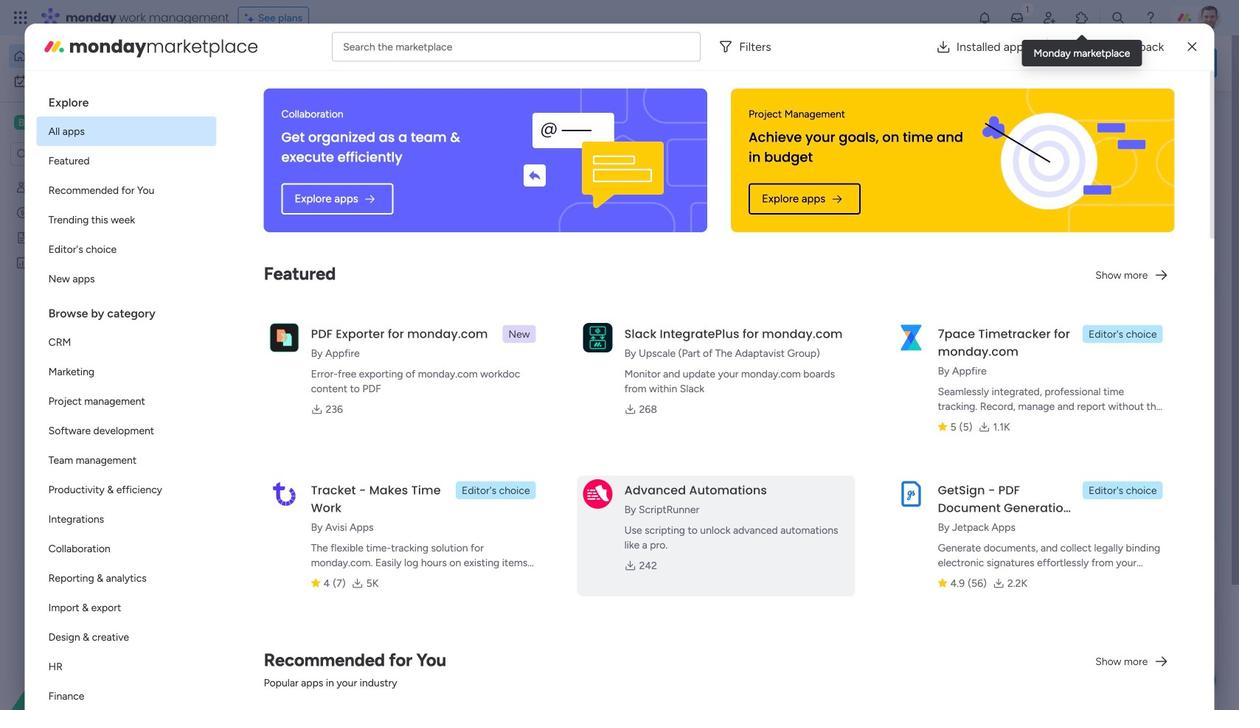 Task type: locate. For each thing, give the bounding box(es) containing it.
public board image
[[15, 231, 30, 245]]

select product image
[[13, 10, 28, 25]]

v2 user feedback image
[[1008, 55, 1019, 71]]

dapulse x slim image
[[1188, 38, 1197, 56], [1195, 107, 1213, 125]]

option
[[9, 44, 179, 68], [9, 69, 179, 93], [37, 117, 217, 146], [37, 146, 217, 176], [0, 174, 188, 177], [37, 176, 217, 205], [37, 205, 217, 235], [37, 235, 217, 264], [37, 264, 217, 294], [37, 328, 217, 357], [37, 357, 217, 387], [37, 387, 217, 416], [37, 416, 217, 446], [37, 446, 217, 475], [37, 475, 217, 505], [37, 505, 217, 534], [37, 534, 217, 564], [37, 564, 217, 593], [37, 593, 217, 623], [37, 623, 217, 652], [37, 652, 217, 682], [37, 682, 217, 711]]

0 vertical spatial lottie animation element
[[579, 35, 993, 91]]

1 vertical spatial lottie animation image
[[0, 561, 188, 711]]

lottie animation element
[[579, 35, 993, 91], [0, 561, 188, 711]]

update feed image
[[1010, 10, 1025, 25]]

check circle image
[[1018, 195, 1028, 206]]

1 vertical spatial heading
[[37, 294, 217, 328]]

app logo image
[[270, 323, 299, 352], [583, 323, 613, 352], [897, 323, 926, 352], [270, 479, 299, 509], [583, 479, 613, 509], [897, 479, 926, 509]]

1 banner logo image from the left
[[498, 89, 690, 232]]

0 vertical spatial lottie animation image
[[579, 35, 993, 91]]

workspace image
[[14, 114, 29, 131]]

Search in workspace field
[[31, 146, 123, 163]]

terry turtle image
[[1198, 6, 1222, 30]]

1 vertical spatial check circle image
[[1018, 157, 1028, 168]]

heading
[[37, 83, 217, 117], [37, 294, 217, 328]]

invite members image
[[1043, 10, 1057, 25]]

contact sales element
[[996, 679, 1217, 711]]

public dashboard image
[[15, 256, 30, 270]]

see plans image
[[245, 9, 258, 26]]

2 banner logo image from the left
[[965, 89, 1157, 232]]

circle o image
[[1018, 176, 1028, 187]]

0 vertical spatial check circle image
[[1018, 139, 1028, 150]]

help center element
[[996, 609, 1217, 668]]

lottie animation image
[[579, 35, 993, 91], [0, 561, 188, 711]]

0 horizontal spatial banner logo image
[[498, 89, 690, 232]]

0 vertical spatial dapulse x slim image
[[1188, 38, 1197, 56]]

1 horizontal spatial banner logo image
[[965, 89, 1157, 232]]

banner logo image
[[498, 89, 690, 232], [965, 89, 1157, 232]]

check circle image
[[1018, 139, 1028, 150], [1018, 157, 1028, 168]]

0 vertical spatial heading
[[37, 83, 217, 117]]

2 check circle image from the top
[[1018, 157, 1028, 168]]

quick search results list box
[[228, 138, 961, 514]]

list box
[[37, 83, 217, 711], [0, 172, 188, 475]]

0 horizontal spatial lottie animation element
[[0, 561, 188, 711]]



Task type: vqa. For each thing, say whether or not it's contained in the screenshot.
the bottommost lottie animation element
yes



Task type: describe. For each thing, give the bounding box(es) containing it.
1 element
[[377, 556, 394, 573]]

1 vertical spatial dapulse x slim image
[[1195, 107, 1213, 125]]

notifications image
[[978, 10, 992, 25]]

0 horizontal spatial lottie animation image
[[0, 561, 188, 711]]

1 horizontal spatial lottie animation image
[[579, 35, 993, 91]]

1 check circle image from the top
[[1018, 139, 1028, 150]]

templates image image
[[1009, 297, 1204, 399]]

help image
[[1144, 10, 1158, 25]]

monday marketplace image
[[1075, 10, 1090, 25]]

workspace selection element
[[14, 114, 93, 131]]

public board image
[[246, 269, 263, 286]]

search everything image
[[1111, 10, 1126, 25]]

1 image
[[1021, 1, 1034, 17]]

1 horizontal spatial lottie animation element
[[579, 35, 993, 91]]

1 heading from the top
[[37, 83, 217, 117]]

1 vertical spatial lottie animation element
[[0, 561, 188, 711]]

monday marketplace image
[[42, 35, 66, 59]]

2 heading from the top
[[37, 294, 217, 328]]

v2 bolt switch image
[[1123, 55, 1132, 71]]

getting started element
[[996, 538, 1217, 597]]



